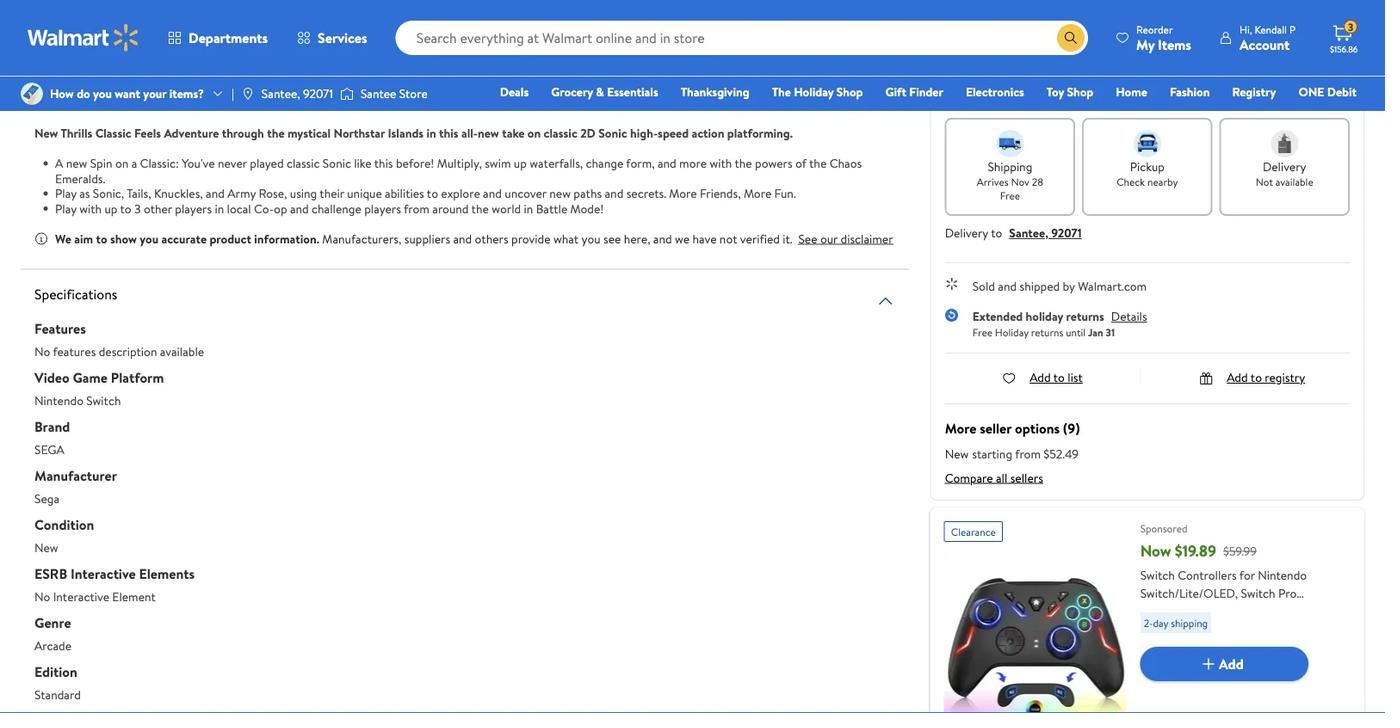 Task type: locate. For each thing, give the bounding box(es) containing it.
this right like
[[374, 155, 393, 172]]

co-
[[254, 200, 274, 217]]

santee, right |
[[262, 85, 300, 102]]

day
[[1154, 616, 1169, 631]]

- for $6.00
[[1089, 21, 1094, 37]]

essentials
[[607, 84, 659, 100]]

add to cart image
[[1199, 655, 1220, 675]]

1 vertical spatial new
[[66, 155, 87, 172]]

your left items?
[[143, 85, 167, 102]]

 image
[[241, 87, 255, 101]]

interactive up element
[[71, 565, 136, 584]]

reorder
[[1137, 22, 1174, 37]]

1 vertical spatial plan
[[1065, 48, 1087, 65]]

add to list
[[1030, 369, 1083, 386]]

more seller options (9) new starting from $52.49 compare all sellers
[[945, 419, 1080, 487]]

holiday inside the holiday shop link
[[794, 84, 834, 100]]

add for add
[[1220, 655, 1244, 674]]

their
[[320, 185, 344, 202]]

0 horizontal spatial 92071
[[303, 85, 333, 102]]

reorder my items
[[1137, 22, 1192, 54]]

classic
[[544, 124, 578, 141], [287, 155, 320, 172]]

3-year plan - $7.00
[[1030, 48, 1125, 65]]

classic left 2d
[[544, 124, 578, 141]]

returns left 31
[[1067, 308, 1105, 325]]

delivery down intent image for delivery at the right of page
[[1263, 158, 1307, 175]]

edition
[[34, 663, 77, 682]]

2 plan from the top
[[1065, 48, 1087, 65]]

shipping
[[988, 158, 1033, 175]]

from inside more seller options (9) new starting from $52.49 compare all sellers
[[1016, 446, 1041, 463]]

walmart image
[[28, 24, 140, 52]]

items?
[[169, 85, 204, 102]]

brand
[[34, 418, 70, 437]]

 image left santee
[[340, 85, 354, 102]]

0 horizontal spatial up
[[105, 200, 118, 217]]

plan up the 3-year plan - $7.00 on the top right
[[1065, 21, 1087, 37]]

how right finder
[[945, 90, 976, 111]]

0 vertical spatial delivery
[[1263, 158, 1307, 175]]

and
[[658, 155, 677, 172], [206, 185, 225, 202], [483, 185, 502, 202], [605, 185, 624, 202], [290, 200, 309, 217], [453, 230, 472, 247], [654, 230, 672, 247], [998, 278, 1017, 295]]

1 horizontal spatial 2-
[[1144, 616, 1154, 631]]

0 horizontal spatial new
[[66, 155, 87, 172]]

no down esrb
[[34, 589, 50, 605]]

interactive down esrb
[[53, 589, 109, 605]]

elements
[[139, 565, 195, 584]]

free
[[1001, 188, 1021, 203], [973, 325, 993, 340]]

92071 up mystical
[[303, 85, 333, 102]]

how for how do you want your item?
[[945, 90, 976, 111]]

0 horizontal spatial returns
[[1032, 325, 1064, 340]]

1 horizontal spatial this
[[374, 155, 393, 172]]

your for items?
[[143, 85, 167, 102]]

on right take
[[528, 124, 541, 141]]

more inside more seller options (9) new starting from $52.49 compare all sellers
[[945, 419, 977, 438]]

never
[[218, 155, 247, 172]]

1 vertical spatial -
[[1090, 48, 1094, 65]]

classic up using
[[287, 155, 320, 172]]

0 vertical spatial classic
[[544, 124, 578, 141]]

0 vertical spatial this
[[71, 26, 99, 50]]

0 vertical spatial up
[[514, 155, 527, 172]]

more down more
[[670, 185, 697, 202]]

in right islands
[[427, 124, 436, 141]]

gift finder link
[[878, 83, 952, 101]]

the
[[267, 124, 285, 141], [735, 155, 752, 172], [810, 155, 827, 172], [472, 200, 489, 217]]

2- left shipping
[[1144, 616, 1154, 631]]

holiday inside 'extended holiday returns details free holiday returns until jan 31'
[[996, 325, 1029, 340]]

how up thrills
[[50, 85, 74, 102]]

1 vertical spatial from
[[1016, 446, 1041, 463]]

players up manufacturers,
[[364, 200, 401, 217]]

to left santee, 92071 button
[[991, 225, 1003, 242]]

1 horizontal spatial in
[[427, 124, 436, 141]]

and left more
[[658, 155, 677, 172]]

returns left until
[[1032, 325, 1064, 340]]

free down shipping
[[1001, 188, 1021, 203]]

nov
[[1012, 174, 1030, 189]]

sonic,
[[93, 185, 124, 202]]

1 horizontal spatial 92071
[[1052, 225, 1082, 242]]

have
[[693, 230, 717, 247]]

toy
[[1047, 84, 1065, 100]]

features
[[53, 343, 96, 360]]

0 horizontal spatial players
[[175, 200, 212, 217]]

1 vertical spatial no
[[34, 589, 50, 605]]

0 horizontal spatial sonic
[[323, 155, 351, 172]]

1 vertical spatial sonic
[[323, 155, 351, 172]]

see our disclaimer button
[[799, 230, 894, 247]]

0 vertical spatial santee,
[[262, 85, 300, 102]]

intent image for delivery image
[[1271, 130, 1299, 158]]

from up sellers
[[1016, 446, 1041, 463]]

0 horizontal spatial  image
[[21, 83, 43, 105]]

one debit walmart+
[[1299, 84, 1357, 124]]

0 vertical spatial holiday
[[794, 84, 834, 100]]

1 horizontal spatial your
[[1065, 90, 1095, 111]]

0 horizontal spatial shop
[[837, 84, 863, 100]]

2-Year plan - $6.00 checkbox
[[1004, 22, 1019, 37]]

3 left other on the top
[[134, 200, 141, 217]]

in left local
[[215, 200, 224, 217]]

sega
[[34, 441, 65, 458]]

1 vertical spatial year
[[1040, 48, 1062, 65]]

new left thrills
[[34, 124, 58, 141]]

new up compare
[[945, 446, 969, 463]]

from up suppliers
[[404, 200, 430, 217]]

through
[[222, 124, 264, 141]]

0 vertical spatial new
[[478, 124, 499, 141]]

$59.99
[[1224, 543, 1258, 560]]

and right sold
[[998, 278, 1017, 295]]

no up video
[[34, 343, 50, 360]]

2- right 2-year plan - $6.00 "option"
[[1030, 21, 1040, 37]]

do for how do you want your item?
[[980, 90, 997, 111]]

2d
[[581, 124, 596, 141]]

1 vertical spatial with
[[79, 200, 102, 217]]

0 horizontal spatial do
[[77, 85, 90, 102]]

1 horizontal spatial new
[[478, 124, 499, 141]]

tails,
[[127, 185, 151, 202]]

new left paths
[[550, 185, 571, 202]]

0 horizontal spatial want
[[115, 85, 140, 102]]

suppliers
[[405, 230, 451, 247]]

0 horizontal spatial from
[[404, 200, 430, 217]]

santee, down "nov" at the right top
[[1010, 225, 1049, 242]]

this inside a new spin on a classic: you've never played classic sonic like this before! multiply, swim up waterfalls, change form, and more with the powers of the chaos emeralds. play as sonic, tails, knuckles, and army rose, using their unique abilities to explore and uncover new paths and secrets. more friends, more fun. play with up to 3 other players in local co-op and challenge players from around the world in battle mode!
[[374, 155, 393, 172]]

to right aim
[[96, 230, 107, 247]]

manufacturer
[[34, 467, 117, 486]]

2 horizontal spatial new
[[550, 185, 571, 202]]

0 horizontal spatial delivery
[[945, 225, 989, 242]]

sonic left like
[[323, 155, 351, 172]]

0 horizontal spatial free
[[973, 325, 993, 340]]

intent image for pickup image
[[1134, 130, 1162, 158]]

from
[[404, 200, 430, 217], [1016, 446, 1041, 463]]

1 horizontal spatial delivery
[[1263, 158, 1307, 175]]

in right world
[[524, 200, 533, 217]]

want down 3-
[[1029, 90, 1062, 111]]

92071 up "by" on the top
[[1052, 225, 1082, 242]]

available right 'not'
[[1276, 174, 1314, 189]]

new
[[34, 124, 58, 141], [945, 446, 969, 463], [34, 540, 58, 556]]

1 vertical spatial free
[[973, 325, 993, 340]]

0 vertical spatial free
[[1001, 188, 1021, 203]]

intent image for shipping image
[[997, 130, 1024, 158]]

1 horizontal spatial how
[[945, 90, 976, 111]]

show
[[110, 230, 137, 247]]

- left $7.00
[[1090, 48, 1094, 65]]

you right show in the top of the page
[[140, 230, 159, 247]]

2- inside now $19.89 group
[[1144, 616, 1154, 631]]

more left the seller
[[945, 419, 977, 438]]

0 vertical spatial 92071
[[303, 85, 333, 102]]

interactive
[[71, 565, 136, 584], [53, 589, 109, 605]]

year left search icon
[[1040, 21, 1062, 37]]

$7.00
[[1097, 48, 1125, 65]]

2 horizontal spatial more
[[945, 419, 977, 438]]

2- for day
[[1144, 616, 1154, 631]]

$19.89
[[1175, 541, 1217, 562]]

 image for santee store
[[340, 85, 354, 102]]

1 play from the top
[[55, 185, 76, 202]]

to right abilities
[[427, 185, 438, 202]]

- left $6.00
[[1089, 21, 1094, 37]]

up
[[514, 155, 527, 172], [105, 200, 118, 217]]

your right toy
[[1065, 90, 1095, 111]]

delivery up sold
[[945, 225, 989, 242]]

0 vertical spatial available
[[1276, 174, 1314, 189]]

0 vertical spatial 2-
[[1030, 21, 1040, 37]]

santee,
[[262, 85, 300, 102], [1010, 225, 1049, 242]]

0 horizontal spatial your
[[143, 85, 167, 102]]

holiday right the the
[[794, 84, 834, 100]]

home
[[1116, 84, 1148, 100]]

0 vertical spatial from
[[404, 200, 430, 217]]

no
[[34, 343, 50, 360], [34, 589, 50, 605]]

1 vertical spatial classic
[[287, 155, 320, 172]]

 image
[[21, 83, 43, 105], [340, 85, 354, 102]]

0 horizontal spatial 3
[[134, 200, 141, 217]]

1 horizontal spatial with
[[710, 155, 732, 172]]

2- for year
[[1030, 21, 1040, 37]]

want up classic
[[115, 85, 140, 102]]

available up platform
[[160, 343, 204, 360]]

1 horizontal spatial returns
[[1067, 308, 1105, 325]]

this left all-
[[439, 124, 459, 141]]

1 players from the left
[[175, 200, 212, 217]]

switch controllers for nintendo switch/lite/oled, switch pro controller with programming motion control vibration, updated wireless switch controller with wake-up turbo screenshot image
[[945, 549, 1127, 714]]

we
[[675, 230, 690, 247]]

want
[[115, 85, 140, 102], [1029, 90, 1062, 111]]

product details image
[[876, 93, 896, 114]]

sonic
[[599, 124, 628, 141], [323, 155, 351, 172]]

players up accurate in the left of the page
[[175, 200, 212, 217]]

electronics link
[[959, 83, 1033, 101]]

compare
[[945, 470, 994, 487]]

the up played
[[267, 124, 285, 141]]

delivery inside delivery not available
[[1263, 158, 1307, 175]]

new up esrb
[[34, 540, 58, 556]]

1 horizontal spatial on
[[528, 124, 541, 141]]

1 vertical spatial holiday
[[996, 325, 1029, 340]]

1 vertical spatial available
[[160, 343, 204, 360]]

shop inside 'link'
[[1068, 84, 1094, 100]]

account
[[1240, 35, 1290, 54]]

up right as
[[105, 200, 118, 217]]

a new spin on a classic: you've never played classic sonic like this before! multiply, swim up waterfalls, change form, and more with the powers of the chaos emeralds. play as sonic, tails, knuckles, and army rose, using their unique abilities to explore and uncover new paths and secrets. more friends, more fun. play with up to 3 other players in local co-op and challenge players from around the world in battle mode!
[[55, 155, 862, 217]]

0 vertical spatial -
[[1089, 21, 1094, 37]]

0 horizontal spatial with
[[79, 200, 102, 217]]

available
[[1276, 174, 1314, 189], [160, 343, 204, 360]]

0 vertical spatial plan
[[1065, 21, 1087, 37]]

and left we
[[654, 230, 672, 247]]

1 horizontal spatial classic
[[544, 124, 578, 141]]

more left fun.
[[744, 185, 772, 202]]

verified
[[741, 230, 780, 247]]

free down sold
[[973, 325, 993, 340]]

2 horizontal spatial this
[[439, 124, 459, 141]]

with right more
[[710, 155, 732, 172]]

1 vertical spatial 92071
[[1052, 225, 1082, 242]]

shop left product details image
[[837, 84, 863, 100]]

1 vertical spatial new
[[945, 446, 969, 463]]

world
[[492, 200, 521, 217]]

0 horizontal spatial 2-
[[1030, 21, 1040, 37]]

change
[[586, 155, 624, 172]]

2 vertical spatial new
[[34, 540, 58, 556]]

3 up $156.86
[[1349, 20, 1354, 34]]

the left powers
[[735, 155, 752, 172]]

want for items?
[[115, 85, 140, 102]]

features
[[34, 320, 86, 338]]

this left item
[[71, 26, 99, 50]]

0 vertical spatial year
[[1040, 21, 1062, 37]]

1 horizontal spatial sonic
[[599, 124, 628, 141]]

add inside button
[[1220, 655, 1244, 674]]

1 horizontal spatial free
[[1001, 188, 1021, 203]]

the left world
[[472, 200, 489, 217]]

 image for how do you want your items?
[[21, 83, 43, 105]]

new left take
[[478, 124, 499, 141]]

plan down search icon
[[1065, 48, 1087, 65]]

3-Year plan - $7.00 checkbox
[[1004, 49, 1019, 65]]

0 horizontal spatial on
[[115, 155, 129, 172]]

1 vertical spatial up
[[105, 200, 118, 217]]

classic inside a new spin on a classic: you've never played classic sonic like this before! multiply, swim up waterfalls, change form, and more with the powers of the chaos emeralds. play as sonic, tails, knuckles, and army rose, using their unique abilities to explore and uncover new paths and secrets. more friends, more fun. play with up to 3 other players in local co-op and challenge players from around the world in battle mode!
[[287, 155, 320, 172]]

1 vertical spatial 2-
[[1144, 616, 1154, 631]]

classic
[[95, 124, 131, 141]]

2 year from the top
[[1040, 48, 1062, 65]]

year up toy
[[1040, 48, 1062, 65]]

add to registry button
[[1200, 369, 1306, 386]]

services
[[318, 28, 367, 47]]

free inside shipping arrives nov 28 free
[[1001, 188, 1021, 203]]

sonic right 2d
[[599, 124, 628, 141]]

0 horizontal spatial holiday
[[794, 84, 834, 100]]

 image down the about
[[21, 83, 43, 105]]

2 play from the top
[[55, 200, 76, 217]]

0 vertical spatial sonic
[[599, 124, 628, 141]]

one
[[1299, 84, 1325, 100]]

2 vertical spatial this
[[374, 155, 393, 172]]

the right of at the top right
[[810, 155, 827, 172]]

on left the a
[[115, 155, 129, 172]]

0 horizontal spatial available
[[160, 343, 204, 360]]

free inside 'extended holiday returns details free holiday returns until jan 31'
[[973, 325, 993, 340]]

spin
[[90, 155, 112, 172]]

by
[[1063, 278, 1076, 295]]

1 horizontal spatial shop
[[1068, 84, 1094, 100]]

0 vertical spatial no
[[34, 343, 50, 360]]

with up aim
[[79, 200, 102, 217]]

2 horizontal spatial in
[[524, 200, 533, 217]]

seller
[[980, 419, 1012, 438]]

others
[[475, 230, 509, 247]]

1 vertical spatial on
[[115, 155, 129, 172]]

available inside features no features description available video game platform nintendo switch brand sega manufacturer sega condition new esrb interactive elements no interactive element genre arcade edition standard
[[160, 343, 204, 360]]

up right swim
[[514, 155, 527, 172]]

1 horizontal spatial  image
[[340, 85, 354, 102]]

1 horizontal spatial want
[[1029, 90, 1062, 111]]

pickup
[[1131, 158, 1165, 175]]

2 players from the left
[[364, 200, 401, 217]]

element
[[112, 589, 156, 605]]

1 vertical spatial santee,
[[1010, 225, 1049, 242]]

1 horizontal spatial 3
[[1349, 20, 1354, 34]]

plan for $7.00
[[1065, 48, 1087, 65]]

shop right toy
[[1068, 84, 1094, 100]]

more
[[670, 185, 697, 202], [744, 185, 772, 202], [945, 419, 977, 438]]

1 horizontal spatial from
[[1016, 446, 1041, 463]]

2 shop from the left
[[1068, 84, 1094, 100]]

&
[[596, 84, 604, 100]]

add for add to registry
[[1227, 369, 1249, 386]]

our
[[821, 230, 838, 247]]

1 vertical spatial 3
[[134, 200, 141, 217]]

new right a
[[66, 155, 87, 172]]

1 year from the top
[[1040, 21, 1062, 37]]

0 horizontal spatial how
[[50, 85, 74, 102]]

holiday down shipped
[[996, 325, 1029, 340]]

store
[[399, 85, 428, 102]]

add button
[[1141, 648, 1309, 682]]

feels
[[134, 124, 161, 141]]

1 horizontal spatial available
[[1276, 174, 1314, 189]]

fashion
[[1170, 84, 1210, 100]]

1 horizontal spatial do
[[980, 90, 997, 111]]

0 horizontal spatial classic
[[287, 155, 320, 172]]

1 plan from the top
[[1065, 21, 1087, 37]]

0 vertical spatial 3
[[1349, 20, 1354, 34]]

year for 2-
[[1040, 21, 1062, 37]]

now $19.89 group
[[931, 508, 1365, 714]]

do up intent image for shipping
[[980, 90, 997, 111]]

you up classic
[[93, 85, 112, 102]]

unique
[[347, 185, 382, 202]]

do up thrills
[[77, 85, 90, 102]]

1 horizontal spatial more
[[744, 185, 772, 202]]

1 vertical spatial delivery
[[945, 225, 989, 242]]



Task type: vqa. For each thing, say whether or not it's contained in the screenshot.
played
yes



Task type: describe. For each thing, give the bounding box(es) containing it.
santee, 92071
[[262, 85, 333, 102]]

jan
[[1089, 325, 1104, 340]]

do for how do you want your items?
[[77, 85, 90, 102]]

- for $7.00
[[1090, 48, 1094, 65]]

you left see
[[582, 230, 601, 247]]

swim
[[485, 155, 511, 172]]

thrills
[[61, 124, 92, 141]]

abilities
[[385, 185, 424, 202]]

to left registry
[[1251, 369, 1263, 386]]

you down the 3-year plan - $7.00 option
[[1001, 90, 1025, 111]]

sellers
[[1011, 470, 1044, 487]]

0 horizontal spatial in
[[215, 200, 224, 217]]

1 no from the top
[[34, 343, 50, 360]]

add to list button
[[1003, 369, 1083, 386]]

what
[[554, 230, 579, 247]]

a
[[55, 155, 63, 172]]

2 vertical spatial new
[[550, 185, 571, 202]]

available inside delivery not available
[[1276, 174, 1314, 189]]

new inside more seller options (9) new starting from $52.49 compare all sellers
[[945, 446, 969, 463]]

sold and shipped by walmart.com
[[973, 278, 1147, 295]]

like
[[354, 155, 372, 172]]

battle
[[536, 200, 568, 217]]

item?
[[1099, 90, 1137, 111]]

p
[[1290, 22, 1296, 37]]

and down swim
[[483, 185, 502, 202]]

local
[[227, 200, 251, 217]]

specifications image
[[876, 291, 896, 312]]

description
[[99, 343, 157, 360]]

walmart+ link
[[1298, 107, 1365, 125]]

platforming.
[[728, 124, 793, 141]]

delivery for not
[[1263, 158, 1307, 175]]

delivery for to
[[945, 225, 989, 242]]

one debit link
[[1291, 83, 1365, 101]]

paths
[[574, 185, 602, 202]]

waterfalls,
[[530, 155, 583, 172]]

the holiday shop link
[[765, 83, 871, 101]]

extended
[[973, 308, 1023, 325]]

thanksgiving link
[[673, 83, 758, 101]]

until
[[1066, 325, 1086, 340]]

sponsored
[[1141, 522, 1188, 537]]

sponsored now $19.89 $59.99
[[1141, 522, 1258, 562]]

Search search field
[[396, 21, 1089, 55]]

departments button
[[153, 17, 283, 59]]

knuckles,
[[154, 185, 203, 202]]

nintendo
[[34, 392, 84, 409]]

1 horizontal spatial santee,
[[1010, 225, 1049, 242]]

condition
[[34, 516, 94, 535]]

0 horizontal spatial more
[[670, 185, 697, 202]]

aim
[[74, 230, 93, 247]]

deals link
[[492, 83, 537, 101]]

now
[[1141, 541, 1172, 562]]

0 vertical spatial on
[[528, 124, 541, 141]]

secrets.
[[627, 185, 667, 202]]

0 vertical spatial interactive
[[71, 565, 136, 584]]

santee store
[[361, 85, 428, 102]]

1 horizontal spatial up
[[514, 155, 527, 172]]

and right the op
[[290, 200, 309, 217]]

mystical
[[288, 124, 331, 141]]

check
[[1117, 174, 1146, 189]]

santee, 92071 button
[[1010, 225, 1082, 242]]

2-year plan - $6.00
[[1030, 21, 1126, 37]]

it.
[[783, 230, 793, 247]]

gift
[[886, 84, 907, 100]]

walmart+
[[1306, 108, 1357, 124]]

1 vertical spatial interactive
[[53, 589, 109, 605]]

sold
[[973, 278, 996, 295]]

on inside a new spin on a classic: you've never played classic sonic like this before! multiply, swim up waterfalls, change form, and more with the powers of the chaos emeralds. play as sonic, tails, knuckles, and army rose, using their unique abilities to explore and uncover new paths and secrets. more friends, more fun. play with up to 3 other players in local co-op and challenge players from around the world in battle mode!
[[115, 155, 129, 172]]

want for item?
[[1029, 90, 1062, 111]]

grocery
[[551, 84, 593, 100]]

your for item?
[[1065, 90, 1095, 111]]

information.
[[254, 230, 320, 247]]

electronics
[[966, 84, 1025, 100]]

to left the "list"
[[1054, 369, 1065, 386]]

and left army
[[206, 185, 225, 202]]

friends,
[[700, 185, 741, 202]]

new inside features no features description available video game platform nintendo switch brand sega manufacturer sega condition new esrb interactive elements no interactive element genre arcade edition standard
[[34, 540, 58, 556]]

1 shop from the left
[[837, 84, 863, 100]]

switch
[[86, 392, 121, 409]]

uncover
[[505, 185, 547, 202]]

fashion link
[[1163, 83, 1218, 101]]

items
[[1158, 35, 1192, 54]]

and right paths
[[605, 185, 624, 202]]

chaos
[[830, 155, 862, 172]]

compare all sellers button
[[945, 470, 1044, 487]]

plan for $6.00
[[1065, 21, 1087, 37]]

all
[[996, 470, 1008, 487]]

from inside a new spin on a classic: you've never played classic sonic like this before! multiply, swim up waterfalls, change form, and more with the powers of the chaos emeralds. play as sonic, tails, knuckles, and army rose, using their unique abilities to explore and uncover new paths and secrets. more friends, more fun. play with up to 3 other players in local co-op and challenge players from around the world in battle mode!
[[404, 200, 430, 217]]

registry
[[1233, 84, 1277, 100]]

free for shipping
[[1001, 188, 1021, 203]]

gift finder
[[886, 84, 944, 100]]

details
[[86, 87, 124, 106]]

year for 3-
[[1040, 48, 1062, 65]]

Walmart Site-Wide search field
[[396, 21, 1089, 55]]

and left the others
[[453, 230, 472, 247]]

$6.00
[[1097, 21, 1126, 37]]

see
[[604, 230, 621, 247]]

game
[[73, 369, 108, 388]]

my
[[1137, 35, 1155, 54]]

toy shop
[[1047, 84, 1094, 100]]

0 horizontal spatial this
[[71, 26, 99, 50]]

2 no from the top
[[34, 589, 50, 605]]

pickup check nearby
[[1117, 158, 1179, 189]]

free for extended
[[973, 325, 993, 340]]

0 vertical spatial new
[[34, 124, 58, 141]]

around
[[433, 200, 469, 217]]

powers
[[755, 155, 793, 172]]

speed
[[658, 124, 689, 141]]

debit
[[1328, 84, 1357, 100]]

the holiday shop
[[772, 84, 863, 100]]

rose,
[[259, 185, 287, 202]]

arcade
[[34, 638, 72, 655]]

item
[[103, 26, 137, 50]]

search icon image
[[1065, 31, 1078, 45]]

provide
[[512, 230, 551, 247]]

departments
[[189, 28, 268, 47]]

sonic inside a new spin on a classic: you've never played classic sonic like this before! multiply, swim up waterfalls, change form, and more with the powers of the chaos emeralds. play as sonic, tails, knuckles, and army rose, using their unique abilities to explore and uncover new paths and secrets. more friends, more fun. play with up to 3 other players in local co-op and challenge players from around the world in battle mode!
[[323, 155, 351, 172]]

genre
[[34, 614, 71, 633]]

add for add to list
[[1030, 369, 1051, 386]]

esrb
[[34, 565, 67, 584]]

how for how do you want your items?
[[50, 85, 74, 102]]

hi,
[[1240, 22, 1253, 37]]

to up show in the top of the page
[[120, 200, 132, 217]]

op
[[274, 200, 287, 217]]

high-
[[630, 124, 658, 141]]

3-
[[1030, 48, 1040, 65]]

0 vertical spatial with
[[710, 155, 732, 172]]

3 inside a new spin on a classic: you've never played classic sonic like this before! multiply, swim up waterfalls, change form, and more with the powers of the chaos emeralds. play as sonic, tails, knuckles, and army rose, using their unique abilities to explore and uncover new paths and secrets. more friends, more fun. play with up to 3 other players in local co-op and challenge players from around the world in battle mode!
[[134, 200, 141, 217]]

islands
[[388, 124, 424, 141]]

0 horizontal spatial santee,
[[262, 85, 300, 102]]

other
[[144, 200, 172, 217]]

shipping
[[1171, 616, 1209, 631]]



